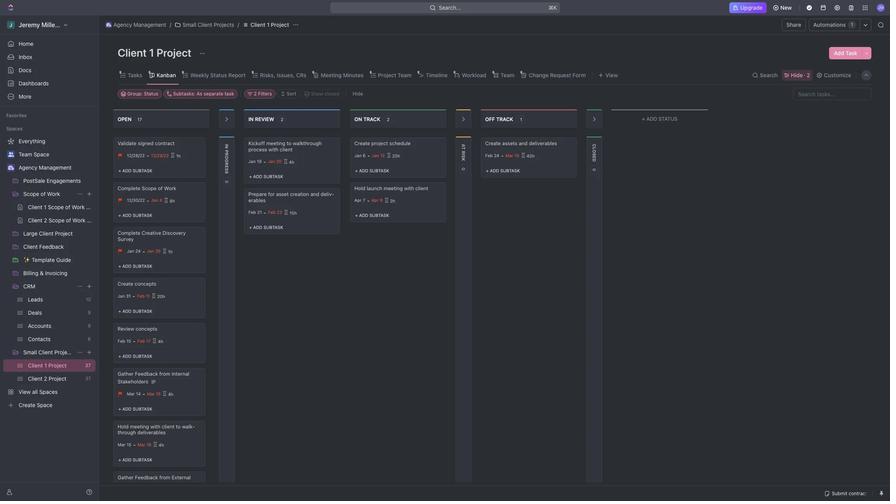 Task type: describe. For each thing, give the bounding box(es) containing it.
a
[[462, 144, 467, 147]]

4h for review concepts
[[158, 339, 163, 344]]

view all spaces link
[[3, 386, 94, 399]]

2 horizontal spatial deliverables
[[529, 140, 558, 146]]

search
[[761, 72, 778, 78]]

meeting for walkthrough
[[130, 424, 149, 430]]

2 inside dropdown button
[[254, 91, 257, 97]]

1 horizontal spatial deliverables
[[249, 191, 334, 203]]

2 right "review"
[[281, 117, 284, 122]]

1 horizontal spatial projects
[[214, 21, 234, 28]]

team for team space
[[19, 151, 32, 158]]

+ add subtask for review concepts
[[118, 354, 152, 359]]

- left the jan 4 dropdown button
[[147, 198, 149, 204]]

add for create project schedule
[[359, 168, 369, 173]]

stakeholders for gather feedback from internal stakeholders
[[118, 379, 148, 385]]

l
[[592, 147, 598, 150]]

client 2 project
[[28, 376, 66, 382]]

2 left customize button
[[807, 72, 811, 78]]

filters
[[258, 91, 272, 97]]

1 vertical spatial client
[[416, 185, 429, 191]]

4h button for review concepts
[[153, 336, 163, 348]]

favorites button
[[3, 111, 30, 120]]

+ add subtask for prepare for asset creation and deliverables
[[249, 225, 283, 230]]

create for create project schedule
[[355, 140, 370, 146]]

1 horizontal spatial and
[[519, 140, 528, 146]]

issues,
[[277, 72, 295, 78]]

client inside kickoff meeting to walkthrough process with client
[[280, 146, 293, 153]]

show closed
[[311, 91, 340, 97]]

as
[[197, 91, 202, 97]]

business time image
[[106, 23, 111, 27]]

subtask for review concepts
[[133, 354, 152, 359]]

Search tasks... text field
[[794, 88, 872, 100]]

subtask for prepare for asset creation and deliverables
[[264, 225, 283, 230]]

k
[[462, 158, 467, 161]]

guide
[[56, 257, 71, 263]]

upgrade link
[[730, 2, 767, 13]]

hide for hide 2
[[792, 72, 804, 78]]

31
[[126, 294, 131, 299]]

jan down survey
[[127, 249, 134, 254]]

subtask for hold launch meeting with client
[[370, 213, 389, 218]]

2h
[[390, 198, 396, 203]]

t
[[462, 147, 467, 150]]

1 horizontal spatial team
[[398, 72, 412, 78]]

12/28/22 - 12/29/22
[[127, 153, 169, 159]]

0 vertical spatial o
[[592, 150, 598, 153]]

jan inside "jan 31 - feb 11"
[[118, 294, 125, 299]]

jan 19 button
[[249, 159, 264, 165]]

to inside "hold meeting with client to walkthrough deliverables"
[[176, 424, 181, 430]]

docs for client 1 scope of work docs
[[86, 204, 99, 211]]

review concepts
[[118, 326, 158, 332]]

p
[[225, 150, 230, 153]]

feb 11 button
[[137, 294, 152, 300]]

1h for discovery
[[168, 249, 173, 254]]

1 vertical spatial agency management link
[[19, 162, 94, 174]]

work down client 1 scope of work docs link
[[73, 217, 86, 224]]

6 inside the 'jan 6 - jan 12'
[[363, 153, 366, 158]]

12/29/22 button
[[151, 153, 171, 159]]

gather feedback from external stakeholders
[[118, 475, 191, 489]]

0 horizontal spatial 17
[[137, 117, 142, 122]]

0 for s
[[462, 168, 467, 171]]

timeline
[[426, 72, 448, 78]]

feb down review
[[118, 339, 125, 344]]

jan left 20
[[268, 159, 275, 164]]

1 horizontal spatial agency management
[[113, 21, 166, 28]]

+ add subtask for hold launch meeting with client
[[355, 213, 389, 218]]

agency management inside tree
[[19, 164, 72, 171]]

- for jan 31 - feb 11
[[133, 293, 135, 300]]

add for hold meeting with client to walkthrough deliverables
[[122, 458, 132, 463]]

mar 14 - mar 15
[[127, 391, 161, 398]]

risks, issues, crs link
[[259, 70, 307, 81]]

4h for kickoff meeting to walkthrough process with client
[[289, 160, 295, 165]]

everything link
[[3, 135, 94, 148]]

weekly status report link
[[189, 70, 246, 81]]

add for validate signed contract
[[122, 168, 132, 173]]

view all spaces
[[19, 389, 58, 395]]

+ add subtask for kickoff meeting to walkthrough process with client
[[249, 174, 283, 179]]

0 vertical spatial docs
[[19, 67, 31, 73]]

1 vertical spatial with
[[405, 185, 414, 191]]

15h
[[290, 211, 297, 216]]

scope up 12/30/22 - jan 4
[[142, 185, 157, 191]]

more button
[[3, 91, 96, 103]]

jm
[[879, 5, 884, 10]]

create for create concepts
[[118, 281, 133, 287]]

contract
[[155, 140, 175, 146]]

1 vertical spatial o
[[225, 156, 230, 159]]

add for create assets and deliverables
[[490, 168, 500, 173]]

feb down review concepts
[[137, 339, 145, 344]]

2 filters
[[254, 91, 272, 97]]

jan left 12
[[372, 153, 379, 158]]

0 vertical spatial client 1 project
[[251, 21, 289, 28]]

create project schedule
[[355, 140, 411, 146]]

track for on track
[[364, 116, 381, 122]]

c l o s e d
[[592, 144, 598, 162]]

20h for concepts
[[157, 294, 165, 299]]

2 up large client project
[[44, 217, 47, 224]]

scope down postsale on the left
[[23, 191, 39, 197]]

feedback for gather feedback from internal stakeholders
[[135, 371, 158, 377]]

gather for gather feedback from external stakeholders
[[118, 475, 134, 481]]

4h button down gather feedback from internal stakeholders
[[163, 389, 173, 400]]

request
[[550, 72, 572, 78]]

all
[[32, 389, 38, 395]]

4
[[160, 198, 162, 203]]

jan 12 button
[[372, 153, 387, 159]]

postsale
[[23, 178, 45, 184]]

postsale engagements link
[[23, 175, 94, 187]]

1 vertical spatial client 1 project
[[118, 46, 194, 59]]

40h
[[527, 153, 535, 159]]

0 vertical spatial small client projects
[[183, 21, 234, 28]]

leads
[[28, 296, 43, 303]]

16
[[147, 442, 151, 448]]

favorites
[[6, 113, 27, 118]]

weekly status report
[[190, 72, 246, 78]]

0 for e
[[592, 169, 598, 171]]

client 2 scope of work docs link
[[28, 214, 100, 227]]

status for weekly
[[211, 72, 227, 78]]

complete for complete creative discovery survey
[[118, 230, 140, 236]]

complete scope of work
[[118, 185, 176, 191]]

open
[[118, 116, 132, 122]]

risks, issues, crs
[[260, 72, 307, 78]]

jan left jan 12 dropdown button
[[355, 153, 362, 158]]

spaces inside tree
[[39, 389, 58, 395]]

- for feb 21 - feb 23
[[264, 210, 266, 216]]

a t r i s k
[[462, 144, 467, 161]]

2 vertical spatial status
[[659, 116, 678, 122]]

inbox link
[[3, 51, 96, 63]]

1 vertical spatial e
[[225, 166, 230, 168]]

subtask for create assets and deliverables
[[501, 168, 520, 173]]

work down postsale engagements
[[47, 191, 60, 197]]

+ add subtask for create concepts
[[118, 309, 152, 314]]

1 vertical spatial walkthrough
[[118, 424, 195, 436]]

15 for hold meeting with client to walkthrough deliverables
[[127, 442, 131, 448]]

mar for feb 24 - mar 10
[[506, 153, 514, 158]]

team link
[[499, 70, 515, 81]]

group:
[[127, 91, 143, 97]]

add for hold launch meeting with client
[[359, 213, 369, 218]]

change request form link
[[528, 70, 586, 81]]

small client projects inside tree
[[23, 349, 75, 356]]

invoicing
[[45, 270, 67, 277]]

docs link
[[3, 64, 96, 77]]

17 inside the feb 15 - feb 17
[[146, 339, 151, 344]]

accounts link
[[28, 320, 85, 333]]

contacts
[[28, 336, 51, 343]]

complete creative discovery survey
[[118, 230, 186, 242]]

share
[[787, 21, 802, 28]]

4h button for hold meeting with client to walkthrough deliverables
[[153, 440, 164, 451]]

0 for o
[[225, 181, 230, 183]]

tree inside sidebar navigation
[[3, 135, 100, 412]]

view for view all spaces
[[19, 389, 31, 395]]

add for create concepts
[[122, 309, 132, 314]]

gather feedback from internal stakeholders
[[118, 371, 190, 385]]

✨ template guide
[[23, 257, 71, 263]]

client 1 project inside tree
[[28, 362, 67, 369]]

2 apr from the left
[[372, 198, 379, 203]]

with inside kickoff meeting to walkthrough process with client
[[269, 146, 279, 153]]

task
[[225, 91, 234, 97]]

2 up the view all spaces link
[[44, 376, 47, 382]]

0 horizontal spatial client 1 project link
[[28, 360, 82, 372]]

track for off track
[[497, 116, 514, 122]]

review
[[118, 326, 134, 332]]

jan left 19
[[249, 159, 256, 164]]

kanban
[[157, 72, 176, 78]]

+ for prepare for asset creation and deliverables
[[249, 225, 252, 230]]

+ add subtask for create project schedule
[[355, 168, 389, 173]]

1 horizontal spatial small
[[183, 21, 196, 28]]

group: status
[[127, 91, 159, 97]]

0 vertical spatial client 1 project link
[[241, 20, 291, 30]]

r down the p
[[225, 163, 230, 166]]

create space link
[[3, 399, 94, 412]]

- for feb 24 - mar 10
[[502, 153, 504, 159]]

billing
[[23, 270, 38, 277]]

status for group:
[[144, 91, 159, 97]]

engagements
[[47, 178, 81, 184]]

0 vertical spatial i
[[225, 144, 230, 145]]

2 / from the left
[[238, 21, 239, 28]]

work up 8h dropdown button
[[164, 185, 176, 191]]

37 for client 1 project
[[85, 363, 91, 369]]

subtask for complete creative discovery survey
[[133, 264, 152, 269]]

of inside scope of work link
[[41, 191, 46, 197]]

- for apr 7 - apr 8
[[368, 198, 370, 204]]

⌘k
[[549, 4, 557, 11]]

- for feb 15 - feb 17
[[133, 338, 136, 345]]

deals link
[[28, 307, 85, 319]]

client 1 scope of work docs
[[28, 204, 99, 211]]

hold launch meeting with client
[[355, 185, 429, 191]]

8h button
[[164, 195, 175, 207]]

+ add subtask down 12/30/22 'dropdown button'
[[118, 213, 152, 218]]

jm button
[[875, 2, 888, 14]]

scope down scope of work link
[[48, 204, 64, 211]]

docs for client 2 scope of work docs
[[87, 217, 100, 224]]

20h button for concepts
[[152, 291, 165, 303]]

create for create space
[[19, 402, 35, 409]]

off track
[[486, 116, 514, 122]]

scope of work
[[23, 191, 60, 197]]

customize button
[[815, 70, 854, 81]]

user group image
[[8, 152, 14, 157]]

+ for complete creative discovery survey
[[118, 264, 121, 269]]

jan 6 button
[[355, 153, 368, 159]]

✨
[[23, 257, 30, 263]]

12
[[381, 153, 385, 158]]

more
[[19, 93, 31, 100]]

feb 21 - feb 23
[[249, 210, 282, 216]]

1 horizontal spatial e
[[592, 156, 598, 159]]

subtask for kickoff meeting to walkthrough process with client
[[264, 174, 283, 179]]

feb 21 button
[[249, 210, 264, 216]]

feb left 23
[[268, 210, 276, 215]]

j
[[9, 22, 12, 28]]

2 filters button
[[244, 89, 276, 99]]

+ for create concepts
[[118, 309, 121, 314]]

- for jan 24 - jan 26
[[143, 249, 145, 255]]

1 vertical spatial mar 15 button
[[118, 442, 133, 449]]

+ add subtask down mar 14 dropdown button on the bottom left
[[118, 407, 152, 412]]

subtask down 12/30/22 - jan 4
[[133, 213, 152, 218]]



Task type: locate. For each thing, give the bounding box(es) containing it.
1 vertical spatial space
[[37, 402, 52, 409]]

0 horizontal spatial e
[[225, 166, 230, 168]]

meeting up 2h
[[384, 185, 403, 191]]

1 horizontal spatial small client projects
[[183, 21, 234, 28]]

+ add subtask down jan 19 - jan 20
[[249, 174, 283, 179]]

1 horizontal spatial hold
[[355, 185, 366, 191]]

0 vertical spatial 17
[[137, 117, 142, 122]]

0 horizontal spatial walkthrough
[[118, 424, 195, 436]]

complete
[[118, 185, 140, 191], [118, 230, 140, 236]]

24 for feb 24 - mar 10
[[494, 153, 500, 158]]

1 horizontal spatial status
[[211, 72, 227, 78]]

+ add subtask for validate signed contract
[[118, 168, 152, 173]]

1 horizontal spatial hide
[[792, 72, 804, 78]]

1 vertical spatial view
[[19, 389, 31, 395]]

1h right 12/29/22 dropdown button
[[176, 153, 181, 159]]

jan left 26
[[147, 249, 154, 254]]

6 inside tree
[[88, 336, 91, 342]]

15 inside mar 15 - mar 16
[[127, 442, 131, 448]]

1 vertical spatial small client projects link
[[23, 347, 75, 359]]

gather inside gather feedback from external stakeholders
[[118, 475, 134, 481]]

0 horizontal spatial spaces
[[6, 126, 23, 132]]

2
[[807, 72, 811, 78], [254, 91, 257, 97], [281, 117, 284, 122], [387, 117, 390, 122], [44, 217, 47, 224], [44, 376, 47, 382]]

1 vertical spatial hide
[[353, 91, 363, 97]]

- left 12/29/22
[[147, 153, 149, 159]]

1 vertical spatial docs
[[86, 204, 99, 211]]

4h for hold meeting with client to walkthrough deliverables
[[159, 443, 164, 448]]

automations
[[814, 21, 847, 28]]

- for mar 15 - mar 16
[[133, 442, 136, 448]]

hold inside "hold meeting with client to walkthrough deliverables"
[[118, 424, 129, 430]]

complete up 12/30/22 at the left top of the page
[[118, 185, 140, 191]]

on track
[[355, 116, 381, 122]]

from for internal
[[159, 371, 170, 377]]

sort button
[[277, 89, 300, 99]]

agency inside tree
[[19, 164, 37, 171]]

feb left 21
[[249, 210, 256, 215]]

meeting inside kickoff meeting to walkthrough process with client
[[266, 140, 286, 146]]

e down g
[[225, 166, 230, 168]]

everything
[[19, 138, 45, 145]]

tree
[[3, 135, 100, 412]]

form
[[573, 72, 586, 78]]

space for team space
[[34, 151, 49, 158]]

0 horizontal spatial agency management
[[19, 164, 72, 171]]

12/28/22 button
[[127, 153, 147, 159]]

2 left filters
[[254, 91, 257, 97]]

1 apr from the left
[[355, 198, 362, 203]]

+ for validate signed contract
[[118, 168, 121, 173]]

20h right 11
[[157, 294, 165, 299]]

feedback down large client project
[[39, 244, 64, 250]]

with up the 16
[[151, 424, 160, 430]]

deliverables up the 16
[[138, 430, 166, 436]]

feb inside "jan 31 - feb 11"
[[137, 294, 145, 299]]

1 vertical spatial and
[[311, 191, 320, 197]]

mar for mar 14 - mar 15
[[147, 392, 155, 397]]

feb 24 - mar 10
[[486, 153, 520, 159]]

hide right search
[[792, 72, 804, 78]]

of
[[158, 185, 163, 191], [41, 191, 46, 197], [65, 204, 70, 211], [66, 217, 71, 224]]

20h button right 11
[[152, 291, 165, 303]]

1 / from the left
[[170, 21, 171, 28]]

+ add subtask down "jan 31 - feb 11"
[[118, 309, 152, 314]]

add for prepare for asset creation and deliverables
[[253, 225, 263, 230]]

0 vertical spatial 37
[[85, 363, 91, 369]]

- for jan 19 - jan 20
[[264, 159, 266, 165]]

space
[[34, 151, 49, 158], [37, 402, 52, 409]]

management inside tree
[[39, 164, 72, 171]]

+ for create assets and deliverables
[[486, 168, 489, 173]]

feb left mar 10 dropdown button
[[486, 153, 493, 158]]

2 horizontal spatial status
[[659, 116, 678, 122]]

0 horizontal spatial 1h
[[168, 249, 173, 254]]

view
[[606, 72, 619, 78], [19, 389, 31, 395]]

view for view
[[606, 72, 619, 78]]

add for review concepts
[[122, 354, 132, 359]]

0 vertical spatial 20h button
[[387, 150, 400, 162]]

complete inside the complete creative discovery survey
[[118, 230, 140, 236]]

1 horizontal spatial i
[[462, 154, 467, 155]]

client
[[198, 21, 212, 28], [251, 21, 266, 28], [118, 46, 147, 59], [28, 204, 42, 211], [28, 217, 42, 224], [39, 230, 54, 237], [23, 244, 38, 250], [38, 349, 53, 356], [28, 362, 43, 369], [28, 376, 42, 382]]

sidebar navigation
[[0, 16, 101, 502]]

20h for project
[[393, 153, 400, 159]]

jan
[[355, 153, 362, 158], [372, 153, 379, 158], [249, 159, 256, 164], [268, 159, 275, 164], [151, 198, 158, 203], [127, 249, 134, 254], [147, 249, 154, 254], [118, 294, 125, 299]]

15 for review concepts
[[127, 339, 131, 344]]

of inside client 2 scope of work docs link
[[66, 217, 71, 224]]

1 vertical spatial 6
[[88, 336, 91, 342]]

0 vertical spatial mar 15 button
[[147, 392, 163, 398]]

mar left 14
[[127, 392, 135, 397]]

20h button for project
[[387, 150, 400, 162]]

view inside view button
[[606, 72, 619, 78]]

+ add subtask down the feb 15 - feb 17
[[118, 354, 152, 359]]

discovery
[[163, 230, 186, 236]]

client 2 scope of work docs
[[28, 217, 100, 224]]

subtask for create concepts
[[133, 309, 152, 314]]

task
[[846, 50, 858, 56]]

+ add subtask for hold meeting with client to walkthrough deliverables
[[118, 458, 152, 463]]

stakeholders
[[118, 379, 148, 385], [118, 483, 148, 489]]

and right assets
[[519, 140, 528, 146]]

1 track from the left
[[364, 116, 381, 122]]

2 horizontal spatial client 1 project
[[251, 21, 289, 28]]

24 inside the jan 24 - jan 26
[[135, 249, 141, 254]]

0 vertical spatial agency management
[[113, 21, 166, 28]]

space down everything link
[[34, 151, 49, 158]]

feb left 11
[[137, 294, 145, 299]]

small
[[183, 21, 196, 28], [23, 349, 37, 356]]

0 horizontal spatial agency
[[19, 164, 37, 171]]

feedback inside tree
[[39, 244, 64, 250]]

stakeholders inside gather feedback from external stakeholders
[[118, 483, 148, 489]]

mar inside feb 24 - mar 10
[[506, 153, 514, 158]]

accounts
[[28, 323, 51, 329]]

project team
[[378, 72, 412, 78]]

21
[[257, 210, 262, 215]]

validate signed contract
[[118, 140, 175, 146]]

+ for review concepts
[[118, 354, 121, 359]]

0 down k
[[462, 168, 467, 171]]

1 vertical spatial 10
[[86, 297, 91, 303]]

0 horizontal spatial agency management link
[[19, 162, 94, 174]]

concepts for review concepts
[[136, 326, 158, 332]]

0 horizontal spatial /
[[170, 21, 171, 28]]

team
[[398, 72, 412, 78], [501, 72, 515, 78], [19, 151, 32, 158]]

1h right 26
[[168, 249, 173, 254]]

client 1 project link
[[241, 20, 291, 30], [28, 360, 82, 372]]

i
[[225, 144, 230, 145], [462, 154, 467, 155]]

i up k
[[462, 154, 467, 155]]

feb inside feb 24 - mar 10
[[486, 153, 493, 158]]

hold meeting with client to walkthrough deliverables
[[118, 424, 195, 436]]

4h button right the 16
[[153, 440, 164, 451]]

small inside tree
[[23, 349, 37, 356]]

to inside kickoff meeting to walkthrough process with client
[[287, 140, 292, 146]]

of up 4
[[158, 185, 163, 191]]

hold for hold launch meeting with client
[[355, 185, 366, 191]]

of down postsale on the left
[[41, 191, 46, 197]]

1h for contract
[[176, 153, 181, 159]]

search...
[[439, 4, 461, 11]]

assets
[[503, 140, 518, 146]]

projects inside tree
[[54, 349, 75, 356]]

2 vertical spatial meeting
[[130, 424, 149, 430]]

view inside the view all spaces link
[[19, 389, 31, 395]]

docs down inbox
[[19, 67, 31, 73]]

6 down 9
[[88, 336, 91, 342]]

0 down d
[[592, 169, 598, 171]]

r down t
[[462, 151, 467, 154]]

+ for create project schedule
[[355, 168, 358, 173]]

0 horizontal spatial and
[[311, 191, 320, 197]]

1 horizontal spatial meeting
[[266, 140, 286, 146]]

+ for hold meeting with client to walkthrough deliverables
[[118, 458, 121, 463]]

2 vertical spatial deliverables
[[138, 430, 166, 436]]

1 horizontal spatial agency
[[113, 21, 132, 28]]

1 vertical spatial complete
[[118, 230, 140, 236]]

space for create space
[[37, 402, 52, 409]]

jeremy miller's workspace, , element
[[7, 21, 15, 29]]

8 inside "apr 7 - apr 8"
[[380, 198, 383, 203]]

1 vertical spatial concepts
[[136, 326, 158, 332]]

subtask down 'mar 14 - mar 15'
[[133, 407, 152, 412]]

0 vertical spatial from
[[159, 371, 170, 377]]

o down the p
[[225, 156, 230, 159]]

8
[[380, 198, 383, 203], [88, 323, 91, 329]]

1 37 from the top
[[85, 363, 91, 369]]

hold for hold meeting with client to walkthrough deliverables
[[118, 424, 129, 430]]

team space
[[19, 151, 49, 158]]

2 vertical spatial client
[[162, 424, 175, 430]]

10 left 40h dropdown button
[[515, 153, 520, 158]]

2 37 from the top
[[85, 376, 91, 382]]

0 horizontal spatial management
[[39, 164, 72, 171]]

1 vertical spatial status
[[144, 91, 159, 97]]

create
[[355, 140, 370, 146], [486, 140, 501, 146], [118, 281, 133, 287], [19, 402, 35, 409]]

+ for kickoff meeting to walkthrough process with client
[[249, 174, 252, 179]]

1h button right 26
[[163, 246, 173, 258]]

track right the on
[[364, 116, 381, 122]]

20h button
[[387, 150, 400, 162], [152, 291, 165, 303]]

2 vertical spatial 15
[[127, 442, 131, 448]]

track right off at the right of the page
[[497, 116, 514, 122]]

space down the view all spaces link
[[37, 402, 52, 409]]

stakeholders for gather feedback from external stakeholders
[[118, 483, 148, 489]]

r up g
[[225, 153, 230, 156]]

minutes
[[343, 72, 364, 78]]

add task button
[[830, 47, 863, 59]]

0 vertical spatial small
[[183, 21, 196, 28]]

jan 4 button
[[151, 198, 164, 204]]

postsale engagements
[[23, 178, 81, 184]]

0 vertical spatial client
[[280, 146, 293, 153]]

0 vertical spatial feedback
[[39, 244, 64, 250]]

1 horizontal spatial small client projects link
[[173, 20, 236, 30]]

10 up 9
[[86, 297, 91, 303]]

8 down 9
[[88, 323, 91, 329]]

1 from from the top
[[159, 371, 170, 377]]

with inside "hold meeting with client to walkthrough deliverables"
[[151, 424, 160, 430]]

1 horizontal spatial apr
[[372, 198, 379, 203]]

subtask down 12/28/22 'dropdown button'
[[133, 168, 152, 173]]

from for external
[[159, 475, 170, 481]]

1 vertical spatial to
[[176, 424, 181, 430]]

add task
[[835, 50, 858, 56]]

mar 15 button
[[147, 392, 163, 398], [118, 442, 133, 449]]

feedback for client feedback
[[39, 244, 64, 250]]

team left the timeline link
[[398, 72, 412, 78]]

10 inside feb 24 - mar 10
[[515, 153, 520, 158]]

0 vertical spatial and
[[519, 140, 528, 146]]

0 horizontal spatial hide
[[353, 91, 363, 97]]

subtasks: as         separate task
[[173, 91, 234, 97]]

37 for client 2 project
[[85, 376, 91, 382]]

subtask down mar 16 dropdown button
[[133, 458, 152, 463]]

1 vertical spatial client 1 project link
[[28, 360, 82, 372]]

create inside tree
[[19, 402, 35, 409]]

docs up client 2 scope of work docs
[[86, 204, 99, 211]]

40h button
[[522, 150, 535, 162]]

apr 8 button
[[372, 198, 385, 204]]

i n p r o g r e s s
[[225, 144, 230, 174]]

large client project
[[23, 230, 73, 237]]

- left feb 17 dropdown button at the bottom
[[133, 338, 136, 345]]

feedback inside gather feedback from internal stakeholders
[[135, 371, 158, 377]]

spaces down client 2 project
[[39, 389, 58, 395]]

4h right the 16
[[159, 443, 164, 448]]

1 horizontal spatial with
[[269, 146, 279, 153]]

1 vertical spatial management
[[39, 164, 72, 171]]

1 horizontal spatial spaces
[[39, 389, 58, 395]]

scope of work link
[[23, 188, 74, 200]]

0 horizontal spatial 10
[[86, 297, 91, 303]]

0 vertical spatial with
[[269, 146, 279, 153]]

deliverables up 15h dropdown button
[[249, 191, 334, 203]]

0 horizontal spatial small
[[23, 349, 37, 356]]

0 horizontal spatial i
[[225, 144, 230, 145]]

2 horizontal spatial meeting
[[384, 185, 403, 191]]

1h button for discovery
[[163, 246, 173, 258]]

mar left the 16
[[138, 442, 145, 448]]

from inside gather feedback from external stakeholders
[[159, 475, 170, 481]]

1 stakeholders from the top
[[118, 379, 148, 385]]

mar
[[506, 153, 514, 158], [127, 392, 135, 397], [147, 392, 155, 397], [118, 442, 126, 448], [138, 442, 145, 448]]

0 horizontal spatial o
[[225, 156, 230, 159]]

team for team
[[501, 72, 515, 78]]

with right launch
[[405, 185, 414, 191]]

2 vertical spatial client 1 project
[[28, 362, 67, 369]]

4h button right the feb 15 - feb 17
[[153, 336, 163, 348]]

17 right open
[[137, 117, 142, 122]]

1 horizontal spatial track
[[497, 116, 514, 122]]

creative
[[142, 230, 161, 236]]

+ add subtask down feb 24 - mar 10
[[486, 168, 520, 173]]

0 vertical spatial small client projects link
[[173, 20, 236, 30]]

show closed button
[[302, 89, 343, 99]]

15 inside 'mar 14 - mar 15'
[[156, 392, 161, 397]]

2 gather from the top
[[118, 475, 134, 481]]

walkthrough inside kickoff meeting to walkthrough process with client
[[293, 140, 322, 146]]

0 vertical spatial 24
[[494, 153, 500, 158]]

workload
[[462, 72, 487, 78]]

7
[[363, 198, 366, 203]]

add for complete creative discovery survey
[[122, 264, 132, 269]]

+ add status
[[642, 116, 678, 122]]

of inside client 1 scope of work docs link
[[65, 204, 70, 211]]

crm link
[[23, 280, 74, 293]]

team left change
[[501, 72, 515, 78]]

1 vertical spatial meeting
[[384, 185, 403, 191]]

stakeholders inside gather feedback from internal stakeholders
[[118, 379, 148, 385]]

0 horizontal spatial team
[[19, 151, 32, 158]]

4h right 20
[[289, 160, 295, 165]]

0 vertical spatial gather
[[118, 371, 134, 377]]

work up client 2 scope of work docs
[[72, 204, 85, 211]]

-
[[147, 153, 149, 159], [368, 153, 370, 159], [502, 153, 504, 159], [264, 159, 266, 165], [147, 198, 149, 204], [368, 198, 370, 204], [264, 210, 266, 216], [143, 249, 145, 255], [133, 293, 135, 300], [133, 338, 136, 345], [143, 391, 145, 398], [133, 442, 136, 448]]

jan inside 12/30/22 - jan 4
[[151, 198, 158, 203]]

prepare for asset creation and deliverables
[[249, 191, 334, 203]]

hide for hide
[[353, 91, 363, 97]]

agency
[[113, 21, 132, 28], [19, 164, 37, 171]]

add for kickoff meeting to walkthrough process with client
[[253, 174, 263, 179]]

spaces down favorites button
[[6, 126, 23, 132]]

team right user group image
[[19, 151, 32, 158]]

leads link
[[28, 294, 83, 306]]

add inside button
[[835, 50, 845, 56]]

concepts up feb 17 dropdown button at the bottom
[[136, 326, 158, 332]]

17 down review concepts
[[146, 339, 151, 344]]

o
[[592, 150, 598, 153], [225, 156, 230, 159]]

1 vertical spatial gather
[[118, 475, 134, 481]]

8 inside tree
[[88, 323, 91, 329]]

meeting for with
[[266, 140, 286, 146]]

business time image
[[8, 166, 14, 170]]

8 left 2h dropdown button
[[380, 198, 383, 203]]

mar right 14
[[147, 392, 155, 397]]

team inside tree
[[19, 151, 32, 158]]

1 horizontal spatial o
[[592, 150, 598, 153]]

1h button for contract
[[171, 150, 181, 162]]

kickoff meeting to walkthrough process with client
[[249, 140, 322, 153]]

24 left jan 26 dropdown button in the left of the page
[[135, 249, 141, 254]]

2 track from the left
[[497, 116, 514, 122]]

create concepts
[[118, 281, 156, 287]]

apr left '7'
[[355, 198, 362, 203]]

1 vertical spatial 1h
[[168, 249, 173, 254]]

client inside "hold meeting with client to walkthrough deliverables"
[[162, 424, 175, 430]]

from inside gather feedback from internal stakeholders
[[159, 371, 170, 377]]

0 vertical spatial 1h
[[176, 153, 181, 159]]

and inside prepare for asset creation and deliverables
[[311, 191, 320, 197]]

gather inside gather feedback from internal stakeholders
[[118, 371, 134, 377]]

create for create assets and deliverables
[[486, 140, 501, 146]]

1 gather from the top
[[118, 371, 134, 377]]

large client project link
[[23, 228, 94, 240]]

tasks link
[[126, 70, 142, 81]]

+ add subtask down "apr 7 - apr 8"
[[355, 213, 389, 218]]

+ add subtask for complete creative discovery survey
[[118, 264, 152, 269]]

1 horizontal spatial agency management link
[[104, 20, 168, 30]]

mar left mar 16 dropdown button
[[118, 442, 126, 448]]

complete for complete scope of work
[[118, 185, 140, 191]]

+ for hold launch meeting with client
[[355, 213, 358, 218]]

change
[[529, 72, 549, 78]]

feedback for gather feedback from external stakeholders
[[135, 475, 158, 481]]

view button
[[596, 70, 621, 81]]

0 horizontal spatial view
[[19, 389, 31, 395]]

gather down mar 15 - mar 16
[[118, 475, 134, 481]]

- for jan 6 - jan 12
[[368, 153, 370, 159]]

2 right on track
[[387, 117, 390, 122]]

hide down 'minutes'
[[353, 91, 363, 97]]

0 horizontal spatial small client projects
[[23, 349, 75, 356]]

2 vertical spatial feedback
[[135, 475, 158, 481]]

separate
[[204, 91, 223, 97]]

create up feb 24 dropdown button
[[486, 140, 501, 146]]

+ add subtask for create assets and deliverables
[[486, 168, 520, 173]]

15 inside the feb 15 - feb 17
[[127, 339, 131, 344]]

6 left jan 12 dropdown button
[[363, 153, 366, 158]]

concepts for create concepts
[[135, 281, 156, 287]]

10 inside tree
[[86, 297, 91, 303]]

1 vertical spatial from
[[159, 475, 170, 481]]

subtask down mar 10 dropdown button
[[501, 168, 520, 173]]

mar 15 button right 14
[[147, 392, 163, 398]]

meeting inside "hold meeting with client to walkthrough deliverables"
[[130, 424, 149, 430]]

0 vertical spatial management
[[134, 21, 166, 28]]

24 for jan 24 - jan 26
[[135, 249, 141, 254]]

24 inside feb 24 - mar 10
[[494, 153, 500, 158]]

hide 2
[[792, 72, 811, 78]]

15 down review
[[127, 339, 131, 344]]

0 vertical spatial 10
[[515, 153, 520, 158]]

2 from from the top
[[159, 475, 170, 481]]

prepare
[[249, 191, 267, 197]]

feb 15 - feb 17
[[118, 338, 151, 345]]

+ add subtask down 12/28/22 'dropdown button'
[[118, 168, 152, 173]]

mar for mar 15 - mar 16
[[138, 442, 145, 448]]

1 horizontal spatial client
[[280, 146, 293, 153]]

1 vertical spatial i
[[462, 154, 467, 155]]

8h
[[170, 198, 175, 203]]

feedback inside gather feedback from external stakeholders
[[135, 475, 158, 481]]

concepts
[[135, 281, 156, 287], [136, 326, 158, 332]]

1 horizontal spatial /
[[238, 21, 239, 28]]

0 horizontal spatial client
[[162, 424, 175, 430]]

gather for gather feedback from internal stakeholders
[[118, 371, 134, 377]]

deliverables inside "hold meeting with client to walkthrough deliverables"
[[138, 430, 166, 436]]

agency management link
[[104, 20, 168, 30], [19, 162, 94, 174]]

0 vertical spatial meeting
[[266, 140, 286, 146]]

1 horizontal spatial 17
[[146, 339, 151, 344]]

26
[[156, 249, 161, 254]]

- left jan 26 dropdown button in the left of the page
[[143, 249, 145, 255]]

- left mar 10 dropdown button
[[502, 153, 504, 159]]

hide inside "button"
[[353, 91, 363, 97]]

0 horizontal spatial 6
[[88, 336, 91, 342]]

1 vertical spatial 20h button
[[152, 291, 165, 303]]

1h button
[[171, 150, 181, 162], [163, 246, 173, 258]]

scope up large client project link
[[49, 217, 65, 224]]

- for mar 14 - mar 15
[[143, 391, 145, 398]]

4h down internal
[[168, 392, 173, 397]]

subtask for validate signed contract
[[133, 168, 152, 173]]

1 vertical spatial 15
[[156, 392, 161, 397]]

feedback up 'mar 14 - mar 15'
[[135, 371, 158, 377]]

1 horizontal spatial to
[[287, 140, 292, 146]]

agency management up postsale engagements
[[19, 164, 72, 171]]

4h button for kickoff meeting to walkthrough process with client
[[284, 156, 295, 168]]

new
[[781, 4, 793, 11]]

10
[[515, 153, 520, 158], [86, 297, 91, 303]]

1 complete from the top
[[118, 185, 140, 191]]

4h button right 20
[[284, 156, 295, 168]]

1h
[[176, 153, 181, 159], [168, 249, 173, 254]]

2 complete from the top
[[118, 230, 140, 236]]

1 horizontal spatial management
[[134, 21, 166, 28]]

agency right business time icon
[[113, 21, 132, 28]]

subtask for hold meeting with client to walkthrough deliverables
[[133, 458, 152, 463]]

hold up mar 15 - mar 16
[[118, 424, 129, 430]]

20h down schedule
[[393, 153, 400, 159]]

2 stakeholders from the top
[[118, 483, 148, 489]]

2h button
[[385, 195, 396, 207]]

agency down the team space
[[19, 164, 37, 171]]

12/30/22 button
[[127, 198, 147, 204]]

tree containing everything
[[3, 135, 100, 412]]

1 horizontal spatial view
[[606, 72, 619, 78]]

apr right '7'
[[372, 198, 379, 203]]

1 vertical spatial 37
[[85, 376, 91, 382]]



Task type: vqa. For each thing, say whether or not it's contained in the screenshot.


